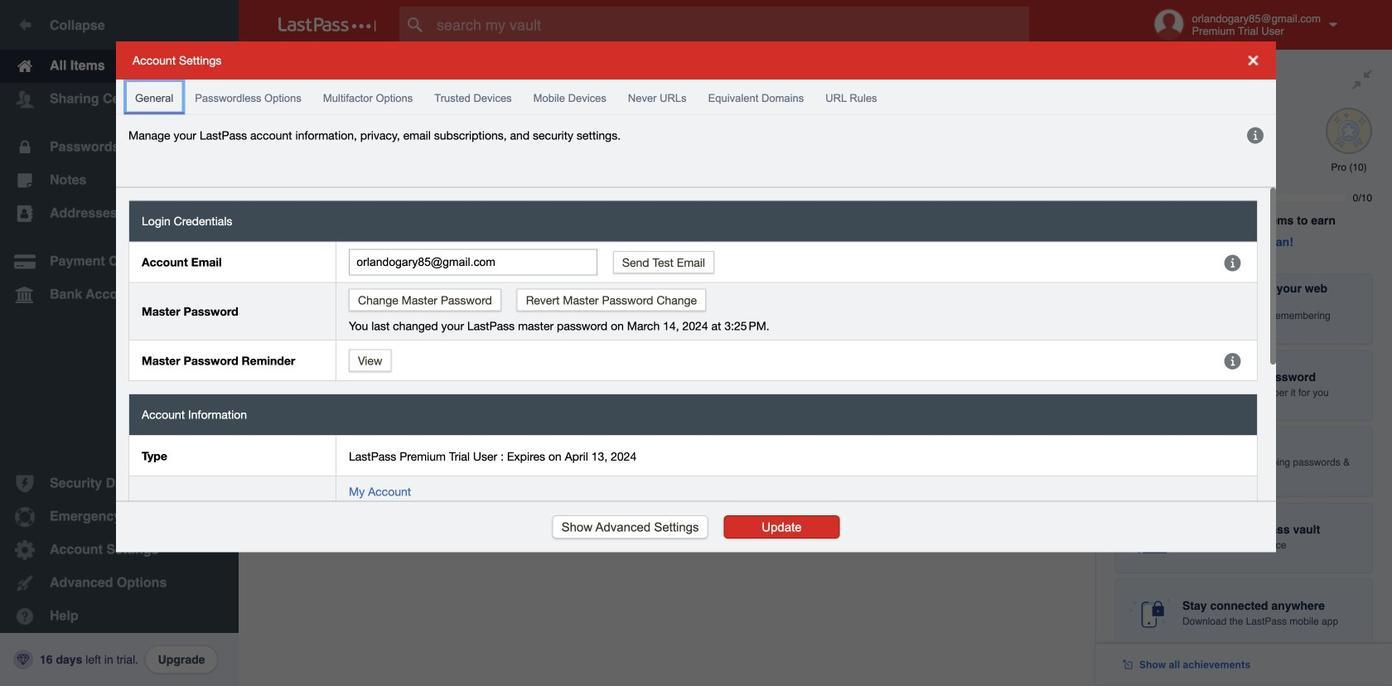 Task type: locate. For each thing, give the bounding box(es) containing it.
main content main content
[[239, 50, 1096, 54]]

lastpass image
[[279, 17, 376, 32]]

search my vault text field
[[400, 7, 1062, 43]]



Task type: vqa. For each thing, say whether or not it's contained in the screenshot.
search my vault text box
yes



Task type: describe. For each thing, give the bounding box(es) containing it.
main navigation navigation
[[0, 0, 239, 686]]

Search search field
[[400, 7, 1062, 43]]



